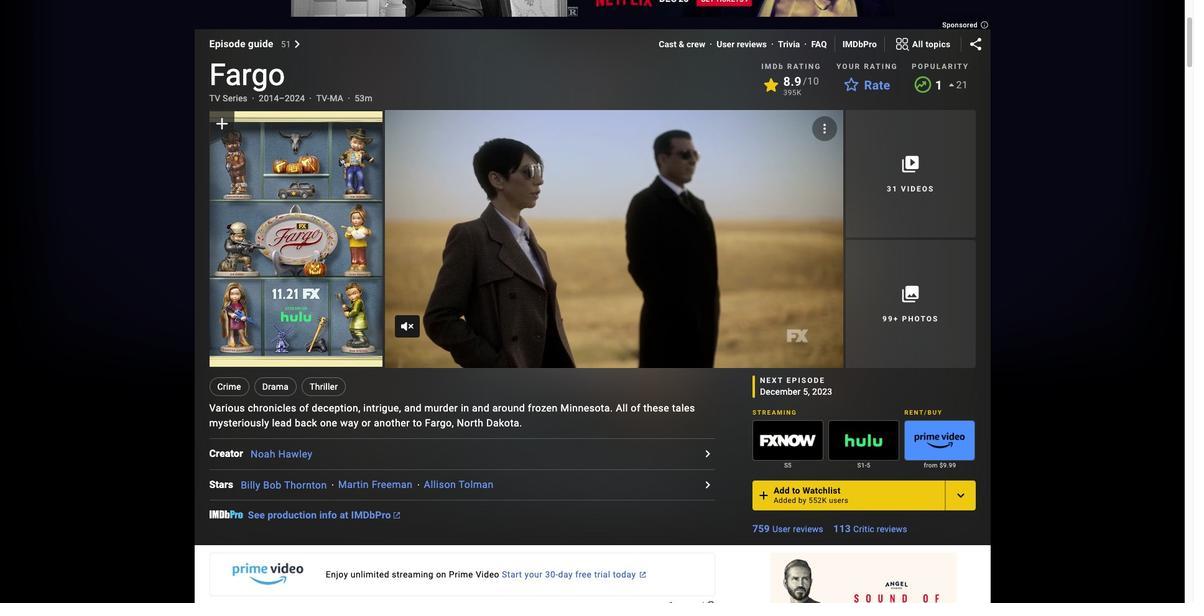 Task type: locate. For each thing, give the bounding box(es) containing it.
99+
[[883, 315, 899, 323]]

0 horizontal spatial of
[[299, 402, 309, 414]]

trivia button
[[778, 38, 800, 50]]

of
[[299, 402, 309, 414], [631, 402, 641, 414]]

and
[[404, 402, 422, 414], [472, 402, 490, 414]]

10
[[808, 75, 819, 87]]

imdb rating
[[762, 62, 821, 71]]

back
[[295, 417, 317, 429]]

lead
[[272, 417, 292, 429]]

0 horizontal spatial reviews
[[737, 39, 767, 49]]

day
[[558, 570, 573, 580]]

photos
[[902, 315, 939, 323]]

or
[[362, 417, 371, 429]]

8.9
[[784, 74, 802, 89]]

noah
[[251, 448, 276, 460]]

billy
[[241, 479, 261, 491]]

billy bob thornton
[[241, 479, 327, 491]]

0 horizontal spatial and
[[404, 402, 422, 414]]

deception,
[[312, 402, 361, 414]]

your
[[837, 62, 861, 71]]

1 horizontal spatial user
[[773, 524, 791, 534]]

s5 link
[[753, 461, 824, 471]]

start
[[502, 570, 522, 580]]

1 horizontal spatial all
[[912, 39, 923, 49]]

s1-
[[858, 462, 867, 469]]

0 horizontal spatial rating
[[787, 62, 821, 71]]

user reviews button
[[717, 38, 767, 50]]

trivia
[[778, 39, 800, 49]]

free
[[575, 570, 592, 580]]

1 horizontal spatial of
[[631, 402, 641, 414]]

reviews up imdb
[[737, 39, 767, 49]]

dakota.
[[486, 417, 523, 429]]

and right "in"
[[472, 402, 490, 414]]

1 vertical spatial all
[[616, 402, 628, 414]]

add image
[[756, 488, 771, 503]]

1 horizontal spatial reviews
[[793, 524, 824, 534]]

fargo
[[209, 57, 285, 93]]

113
[[834, 523, 851, 535]]

&
[[679, 39, 685, 49]]

imdbpro left launch inline icon
[[351, 510, 391, 522]]

2 and from the left
[[472, 402, 490, 414]]

0 horizontal spatial all
[[616, 402, 628, 414]]

1 vertical spatial user
[[773, 524, 791, 534]]

of up back
[[299, 402, 309, 414]]

0 horizontal spatial imdbpro
[[351, 510, 391, 522]]

imdbpro up your rating
[[843, 39, 877, 49]]

december
[[760, 387, 801, 397]]

to
[[413, 417, 422, 429], [792, 486, 800, 496]]

arrow drop up image
[[944, 78, 959, 93]]

0 vertical spatial imdbpro
[[843, 39, 877, 49]]

imdbpro
[[843, 39, 877, 49], [351, 510, 391, 522]]

group for s1-5
[[829, 420, 900, 461]]

of left these
[[631, 402, 641, 414]]

ma
[[330, 93, 343, 103]]

fargo,
[[425, 417, 454, 429]]

from $9.99 link
[[905, 461, 976, 471]]

reviews inside '113 critic reviews'
[[877, 524, 908, 534]]

1 horizontal spatial imdbpro
[[843, 39, 877, 49]]

trial
[[594, 570, 611, 580]]

mysteriously
[[209, 417, 269, 429]]

/
[[803, 75, 808, 87]]

1 vertical spatial imdbpro
[[351, 510, 391, 522]]

reviews inside 759 user reviews
[[793, 524, 824, 534]]

sponsored
[[942, 21, 980, 29]]

watch official trailer - season 5 element
[[385, 110, 843, 368]]

1 horizontal spatial rating
[[864, 62, 898, 71]]

noah hawley
[[251, 448, 313, 460]]

added
[[774, 496, 796, 505]]

1 vertical spatial to
[[792, 486, 800, 496]]

all right categories image
[[912, 39, 923, 49]]

reviews inside user reviews button
[[737, 39, 767, 49]]

various chronicles of deception, intrigue, and murder in and around frozen minnesota. all of these tales mysteriously lead back one way or another to fargo, north dakota. image
[[385, 110, 843, 368]]

martin
[[338, 479, 369, 491]]

0 vertical spatial user
[[717, 39, 735, 49]]

tv-
[[316, 93, 330, 103]]

to up by
[[792, 486, 800, 496]]

your
[[525, 570, 543, 580]]

user inside 759 user reviews
[[773, 524, 791, 534]]

reviews for 113
[[877, 524, 908, 534]]

user
[[717, 39, 735, 49], [773, 524, 791, 534]]

1 horizontal spatial to
[[792, 486, 800, 496]]

user right crew
[[717, 39, 735, 49]]

add title to another list image
[[953, 488, 968, 503]]

all
[[912, 39, 923, 49], [616, 402, 628, 414]]

billy bob thornton button
[[241, 479, 327, 491]]

reviews down by
[[793, 524, 824, 534]]

user reviews
[[717, 39, 767, 49]]

0 horizontal spatial to
[[413, 417, 422, 429]]

user right 759
[[773, 524, 791, 534]]

2 horizontal spatial reviews
[[877, 524, 908, 534]]

reviews
[[737, 39, 767, 49], [793, 524, 824, 534], [877, 524, 908, 534]]

0 vertical spatial to
[[413, 417, 422, 429]]

2023
[[812, 387, 833, 397]]

from
[[924, 462, 938, 469]]

s5
[[784, 462, 792, 469]]

group
[[385, 110, 843, 368], [209, 110, 382, 368], [753, 420, 824, 461], [829, 420, 900, 461], [905, 420, 976, 461]]

1 horizontal spatial and
[[472, 402, 490, 414]]

and up another
[[404, 402, 422, 414]]

noah hawley button
[[251, 448, 313, 460]]

all left these
[[616, 402, 628, 414]]

stars button
[[209, 478, 241, 493]]

reviews right critic
[[877, 524, 908, 534]]

martin freeman
[[338, 479, 413, 491]]

watch on fxnow image
[[753, 421, 823, 460]]

video player application
[[385, 110, 843, 368]]

to left fargo,
[[413, 417, 422, 429]]

rating up rate at the right top of page
[[864, 62, 898, 71]]

see full cast and crew image
[[700, 447, 715, 462]]

various
[[209, 402, 245, 414]]

cast & crew button
[[659, 38, 706, 50]]

allison tolman
[[424, 479, 494, 491]]

30-
[[545, 570, 558, 580]]

rate button
[[837, 74, 898, 96]]

0 vertical spatial all
[[912, 39, 923, 49]]

see full cast and crew image
[[700, 478, 715, 493]]

rating up /
[[787, 62, 821, 71]]

minnesota.
[[561, 402, 613, 414]]

next
[[760, 376, 784, 385]]

episode guide
[[209, 38, 273, 50]]

share on social media image
[[968, 37, 983, 52]]

0 horizontal spatial user
[[717, 39, 735, 49]]

tales
[[672, 402, 695, 414]]

add
[[774, 486, 790, 496]]

topics
[[926, 39, 951, 49]]

to inside various chronicles of deception, intrigue, and murder in and around frozen minnesota. all of these tales mysteriously lead back one way or another to fargo, north dakota.
[[413, 417, 422, 429]]

99+ photos
[[883, 315, 939, 323]]

videos
[[901, 185, 935, 193]]

5
[[867, 462, 871, 469]]

start your 30-day free trial today
[[502, 570, 636, 580]]

add to watchlist added by 552k users
[[774, 486, 849, 505]]

episode
[[787, 376, 825, 385]]

watchlist
[[803, 486, 841, 496]]

1 rating from the left
[[787, 62, 821, 71]]

2 rating from the left
[[864, 62, 898, 71]]

freeman
[[372, 479, 413, 491]]



Task type: describe. For each thing, give the bounding box(es) containing it.
video autoplay preference image
[[817, 121, 832, 136]]

crime button
[[209, 378, 249, 396]]

user inside button
[[717, 39, 735, 49]]

552k
[[809, 496, 827, 505]]

martin freeman button
[[338, 479, 413, 491]]

all topics
[[912, 39, 951, 49]]

s1-5 group
[[829, 420, 900, 471]]

today
[[613, 570, 636, 580]]

murder
[[425, 402, 458, 414]]

reviews for 759
[[793, 524, 824, 534]]

from $9.99 group
[[905, 420, 976, 471]]

53m
[[355, 93, 373, 103]]

series
[[223, 93, 248, 103]]

s1-5
[[858, 462, 871, 469]]

to inside add to watchlist added by 552k users
[[792, 486, 800, 496]]

chronicles
[[248, 402, 297, 414]]

759 user reviews
[[753, 523, 824, 535]]

various chronicles of deception, intrigue, and murder in and around frozen minnesota. all of these tales mysteriously lead back one way or another to fargo, north dakota.
[[209, 402, 695, 429]]

rate
[[864, 78, 890, 93]]

tv
[[209, 93, 220, 103]]

from $9.99
[[924, 462, 956, 469]]

2 of from the left
[[631, 402, 641, 414]]

31 videos
[[887, 185, 935, 193]]

group for from $9.99
[[905, 420, 976, 461]]

group for s5
[[753, 420, 824, 461]]

by
[[799, 496, 807, 505]]

see production info at imdbpro
[[248, 510, 391, 522]]

8.9 / 10 395k
[[784, 74, 819, 97]]

watch on hulu image
[[829, 421, 899, 460]]

creator
[[209, 448, 243, 460]]

crew
[[687, 39, 706, 49]]

around
[[492, 402, 525, 414]]

imdbpro button
[[843, 38, 877, 50]]

thriller
[[310, 382, 338, 392]]

intrigue,
[[363, 402, 402, 414]]

start your 30-day free trial today link
[[209, 553, 715, 596]]

rating for imdb rating
[[787, 62, 821, 71]]

2014–2024
[[259, 93, 305, 103]]

launch inline image
[[394, 513, 400, 519]]

see
[[248, 510, 265, 522]]

allison tolman button
[[424, 479, 494, 491]]

cast
[[659, 39, 677, 49]]

1 of from the left
[[299, 402, 309, 414]]

streaming
[[753, 409, 797, 416]]

99+ photos button
[[846, 240, 976, 368]]

all inside all topics "button"
[[912, 39, 923, 49]]

sponsored content section
[[0, 0, 1190, 491]]

cast & crew
[[659, 39, 706, 49]]

critic
[[854, 524, 875, 534]]

frozen
[[528, 402, 558, 414]]

see production info at imdbpro button
[[248, 510, 400, 522]]

tv-ma button
[[316, 92, 343, 105]]

1 and from the left
[[404, 402, 422, 414]]

production
[[268, 510, 317, 522]]

episode
[[209, 38, 246, 50]]

rating for your rating
[[864, 62, 898, 71]]

tolman
[[459, 479, 494, 491]]

in
[[461, 402, 469, 414]]

stars
[[209, 479, 233, 491]]

$9.99
[[940, 462, 956, 469]]

all inside various chronicles of deception, intrigue, and murder in and around frozen minnesota. all of these tales mysteriously lead back one way or another to fargo, north dakota.
[[616, 402, 628, 414]]

at
[[340, 510, 349, 522]]

chevron right inline image
[[294, 40, 301, 48]]

759
[[753, 523, 770, 535]]

395k
[[784, 88, 802, 97]]

imdbpro inside button
[[351, 510, 391, 522]]

31 videos button
[[846, 110, 976, 238]]

drama button
[[254, 378, 297, 396]]

5,
[[803, 387, 810, 397]]

another
[[374, 417, 410, 429]]

watch on prime video image
[[905, 421, 975, 460]]

allison
[[424, 479, 456, 491]]

1
[[935, 78, 943, 93]]

users
[[829, 496, 849, 505]]

s5 group
[[753, 420, 824, 471]]

drama
[[262, 382, 289, 392]]

faq button
[[811, 38, 827, 50]]

31
[[887, 185, 898, 193]]

your rating
[[837, 62, 898, 71]]

fargo (2014) image
[[209, 111, 382, 367]]

s1-5 link
[[829, 461, 900, 471]]

info
[[319, 510, 337, 522]]

21
[[956, 79, 968, 91]]

113 critic reviews
[[834, 523, 908, 535]]

51
[[281, 39, 291, 49]]

volume off image
[[400, 319, 415, 334]]

tv-ma
[[316, 93, 343, 103]]

these
[[644, 402, 669, 414]]

categories image
[[895, 37, 910, 52]]

north
[[457, 417, 484, 429]]



Task type: vqa. For each thing, say whether or not it's contained in the screenshot.
the Cast & crew
yes



